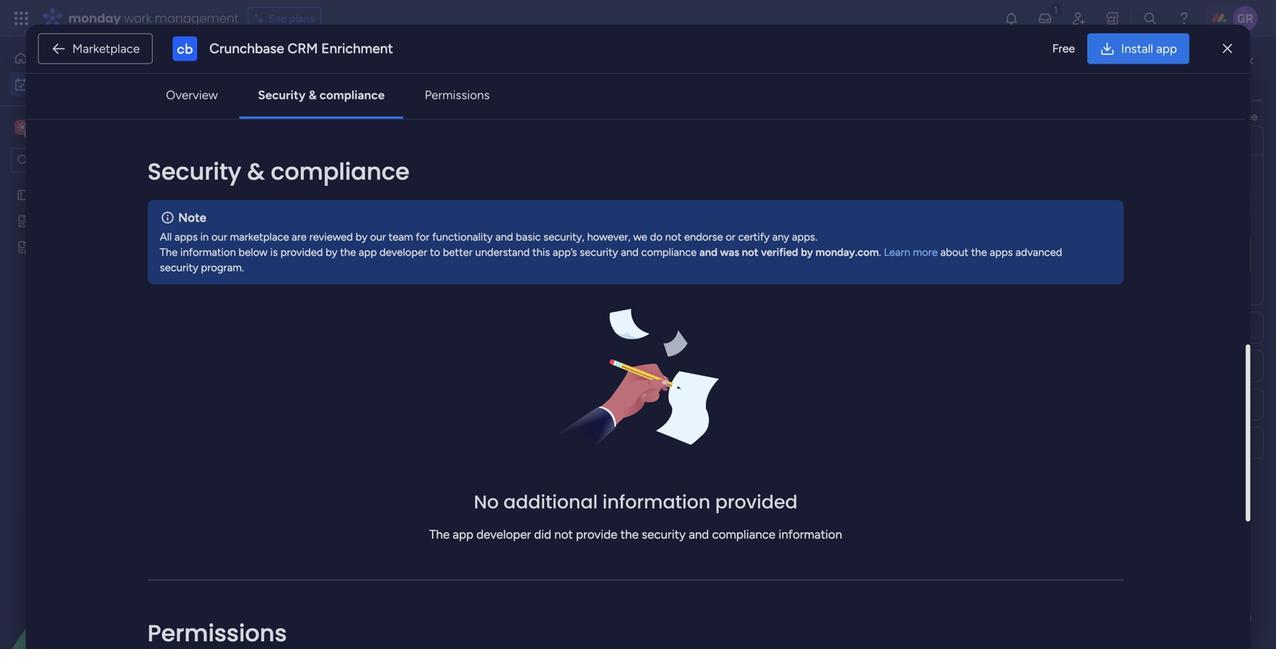 Task type: describe. For each thing, give the bounding box(es) containing it.
information inside all apps in our marketplace are reviewed by our team for functionality and basic security, however, we do not endorse or certify any apps. the information below is provided by the app developer to better understand this app's security and compliance and was not verified by monday.com . learn more
[[180, 246, 236, 259]]

1 horizontal spatial provided
[[715, 490, 798, 515]]

and down endorse
[[699, 246, 718, 259]]

greg robinson image
[[1008, 243, 1031, 266]]

free
[[1052, 42, 1075, 55]]

0 vertical spatial not
[[665, 230, 682, 243]]

note alert
[[148, 200, 1124, 285]]

workspace
[[65, 120, 126, 135]]

people
[[959, 244, 992, 257]]

main workspace button
[[11, 114, 150, 140]]

0 horizontal spatial by
[[326, 246, 337, 259]]

to do list
[[1203, 69, 1246, 82]]

1 our from the left
[[211, 230, 227, 243]]

security,
[[544, 230, 584, 243]]

team
[[389, 230, 413, 243]]

2 horizontal spatial information
[[779, 528, 842, 542]]

apps.
[[792, 230, 817, 243]]

2 horizontal spatial not
[[742, 246, 758, 259]]

project for project management
[[780, 277, 814, 290]]

0 vertical spatial /
[[336, 189, 343, 209]]

work
[[268, 58, 329, 92]]

this
[[532, 246, 550, 259]]

crm
[[288, 40, 318, 57]]

list
[[1232, 69, 1246, 82]]

update feed image
[[1037, 11, 1053, 26]]

no additional information provided image
[[552, 309, 720, 468]]

security inside button
[[258, 88, 306, 102]]

see plans
[[268, 12, 315, 25]]

enrichment
[[321, 40, 393, 57]]

past dates / 2 items
[[259, 189, 382, 209]]

we
[[633, 230, 647, 243]]

security inside about the apps advanced security program.
[[160, 261, 198, 274]]

past
[[259, 189, 289, 209]]

all apps in our marketplace are reviewed by our team for functionality and basic security, however, we do not endorse or certify any apps. the information below is provided by the app developer to better understand this app's security and compliance and was not verified by monday.com . learn more
[[160, 230, 938, 259]]

is
[[270, 246, 278, 259]]

help image
[[1176, 11, 1192, 26]]

dapulse x slim image
[[1223, 40, 1232, 58]]

2 horizontal spatial by
[[801, 246, 813, 259]]

2 workspace image from the left
[[17, 119, 28, 136]]

certify
[[738, 230, 770, 243]]

permissions button
[[412, 80, 502, 111]]

1 group from the top
[[684, 244, 714, 257]]

did
[[534, 528, 551, 542]]

select product image
[[14, 11, 29, 26]]

robinson
[[1065, 248, 1114, 262]]

home link
[[9, 46, 186, 71]]

compliance inside all apps in our marketplace are reviewed by our team for functionality and basic security, however, we do not endorse or certify any apps. the information below is provided by the app developer to better understand this app's security and compliance and was not verified by monday.com . learn more
[[641, 246, 697, 259]]

choose the boards, columns and people you'd like to see
[[985, 110, 1258, 123]]

public board image
[[16, 214, 31, 229]]

app for the app developer did not provide the security and compliance information
[[453, 528, 473, 542]]

management
[[155, 10, 238, 27]]

main content containing past dates /
[[203, 37, 1276, 650]]

overview
[[166, 88, 218, 102]]

no additional information provided
[[474, 490, 798, 515]]

1 vertical spatial security & compliance
[[148, 156, 410, 188]]

greg robinson image
[[1233, 6, 1258, 31]]

2 horizontal spatial security
[[642, 528, 686, 542]]

about the apps advanced security program.
[[160, 246, 1062, 274]]

main
[[35, 120, 62, 135]]

was
[[720, 246, 739, 259]]

1 image
[[1049, 1, 1063, 18]]

advanced
[[1016, 246, 1062, 259]]

apps inside about the apps advanced security program.
[[990, 246, 1013, 259]]

functionality
[[432, 230, 493, 243]]

and down we on the top of page
[[621, 246, 639, 259]]

see plans button
[[248, 7, 322, 30]]

to-
[[660, 278, 675, 290]]

the app developer did not provide the security and compliance information
[[429, 528, 842, 542]]

0 horizontal spatial &
[[247, 156, 265, 188]]

however,
[[587, 230, 631, 243]]

marketplace
[[230, 230, 289, 243]]

to
[[1203, 69, 1214, 82]]

people
[[1145, 110, 1178, 123]]

learn
[[884, 246, 910, 259]]

1 horizontal spatial information
[[602, 490, 710, 515]]

invite members image
[[1071, 11, 1087, 26]]

plans
[[289, 12, 315, 25]]

boards,
[[1044, 110, 1079, 123]]

security & compliance button
[[246, 80, 397, 111]]

security & compliance inside security & compliance button
[[258, 88, 385, 102]]

the right provide
[[621, 528, 639, 542]]

better
[[443, 246, 473, 259]]

to do list button
[[1175, 63, 1253, 87]]

program.
[[201, 261, 244, 274]]

board
[[835, 244, 863, 257]]

below
[[239, 246, 268, 259]]

basic
[[516, 230, 541, 243]]

the inside all apps in our marketplace are reviewed by our team for functionality and basic security, however, we do not endorse or certify any apps. the information below is provided by the app developer to better understand this app's security and compliance and was not verified by monday.com . learn more
[[160, 246, 178, 259]]

app's
[[553, 246, 577, 259]]

you'd
[[1181, 110, 1207, 123]]

1 horizontal spatial by
[[356, 230, 367, 243]]

in
[[200, 230, 209, 243]]

& inside button
[[309, 88, 317, 102]]

.
[[879, 246, 881, 259]]

verified
[[761, 246, 798, 259]]

mar 8
[[1062, 276, 1087, 289]]

apps inside all apps in our marketplace are reviewed by our team for functionality and basic security, however, we do not endorse or certify any apps. the information below is provided by the app developer to better understand this app's security and compliance and was not verified by monday.com . learn more
[[174, 230, 198, 243]]

and up understand
[[495, 230, 513, 243]]



Task type: locate. For each thing, give the bounding box(es) containing it.
0 horizontal spatial provided
[[280, 246, 323, 259]]

lottie animation image
[[0, 495, 196, 650]]

to
[[1228, 110, 1238, 123], [430, 246, 440, 259]]

0 vertical spatial do
[[1217, 69, 1230, 82]]

0 vertical spatial to
[[1228, 110, 1238, 123]]

my work
[[226, 58, 329, 92]]

2 inside the today / 2 items
[[316, 249, 322, 262]]

do inside all apps in our marketplace are reviewed by our team for functionality and basic security, however, we do not endorse or certify any apps. the information below is provided by the app developer to better understand this app's security and compliance and was not verified by monday.com . learn more
[[650, 230, 663, 243]]

developer inside all apps in our marketplace are reviewed by our team for functionality and basic security, however, we do not endorse or certify any apps. the information below is provided by the app developer to better understand this app's security and compliance and was not verified by monday.com . learn more
[[380, 246, 427, 259]]

developer
[[380, 246, 427, 259], [476, 528, 531, 542]]

2 vertical spatial not
[[554, 528, 573, 542]]

to left better
[[430, 246, 440, 259]]

security & compliance down crm
[[258, 88, 385, 102]]

0 horizontal spatial 2
[[316, 249, 322, 262]]

1 horizontal spatial to
[[1228, 110, 1238, 123]]

management
[[817, 277, 880, 290]]

0 horizontal spatial to
[[430, 246, 440, 259]]

1 horizontal spatial apps
[[990, 246, 1013, 259]]

0 horizontal spatial not
[[554, 528, 573, 542]]

install
[[1121, 41, 1153, 56]]

2 group from the top
[[684, 438, 714, 451]]

1 vertical spatial not
[[742, 246, 758, 259]]

1 vertical spatial do
[[650, 230, 663, 243]]

the inside all apps in our marketplace are reviewed by our team for functionality and basic security, however, we do not endorse or certify any apps. the information below is provided by the app developer to better understand this app's security and compliance and was not verified by monday.com . learn more
[[340, 246, 356, 259]]

security & compliance
[[258, 88, 385, 102], [148, 156, 410, 188]]

endorse
[[684, 230, 723, 243]]

0 horizontal spatial security
[[148, 156, 241, 188]]

lottie animation element
[[0, 495, 196, 650]]

1 horizontal spatial our
[[370, 230, 386, 243]]

1 horizontal spatial items
[[355, 193, 382, 206]]

monday work management
[[68, 10, 238, 27]]

application logo image
[[173, 36, 197, 61]]

for
[[416, 230, 430, 243]]

security down all
[[160, 261, 198, 274]]

mar
[[1062, 276, 1079, 289]]

do right we on the top of page
[[650, 230, 663, 243]]

/ right the dates
[[336, 189, 343, 209]]

1 vertical spatial items
[[325, 249, 351, 262]]

1 horizontal spatial 2
[[346, 193, 352, 206]]

learn more link
[[884, 246, 938, 259]]

do inside to do list button
[[1217, 69, 1230, 82]]

2
[[346, 193, 352, 206], [316, 249, 322, 262]]

0 vertical spatial the
[[160, 246, 178, 259]]

security down no additional information provided
[[642, 528, 686, 542]]

1 vertical spatial &
[[247, 156, 265, 188]]

1 horizontal spatial do
[[1217, 69, 1230, 82]]

items inside the today / 2 items
[[325, 249, 351, 262]]

greg robinson
[[1037, 248, 1114, 262]]

dates
[[292, 189, 332, 209]]

developer down no
[[476, 528, 531, 542]]

install app button
[[1087, 33, 1189, 64]]

0 vertical spatial items
[[355, 193, 382, 206]]

the right about
[[971, 246, 987, 259]]

not left endorse
[[665, 230, 682, 243]]

0 horizontal spatial our
[[211, 230, 227, 243]]

to-do
[[660, 278, 687, 290]]

the inside about the apps advanced security program.
[[971, 246, 987, 259]]

1 vertical spatial security
[[148, 156, 241, 188]]

0 vertical spatial provided
[[280, 246, 323, 259]]

2 vertical spatial app
[[453, 528, 473, 542]]

security up note
[[148, 156, 241, 188]]

see
[[268, 12, 287, 25]]

0 horizontal spatial security
[[160, 261, 198, 274]]

0 horizontal spatial app
[[359, 246, 377, 259]]

note
[[178, 210, 206, 225]]

home
[[34, 52, 63, 65]]

the
[[160, 246, 178, 259], [429, 528, 450, 542]]

items inside past dates / 2 items
[[355, 193, 382, 206]]

private board image
[[16, 240, 31, 255]]

permissions
[[425, 88, 490, 102]]

security & compliance up past on the top of page
[[148, 156, 410, 188]]

0 horizontal spatial project
[[249, 276, 284, 289]]

our left team
[[370, 230, 386, 243]]

1 horizontal spatial &
[[309, 88, 317, 102]]

project down is
[[249, 276, 284, 289]]

to inside all apps in our marketplace are reviewed by our team for functionality and basic security, however, we do not endorse or certify any apps. the information below is provided by the app developer to better understand this app's security and compliance and was not verified by monday.com . learn more
[[430, 246, 440, 259]]

overview button
[[154, 80, 230, 111]]

to right like
[[1228, 110, 1238, 123]]

not
[[665, 230, 682, 243], [742, 246, 758, 259], [554, 528, 573, 542]]

app inside "button"
[[1156, 41, 1177, 56]]

any
[[772, 230, 789, 243]]

0 vertical spatial security
[[258, 88, 306, 102]]

install app
[[1121, 41, 1177, 56]]

0 vertical spatial information
[[180, 246, 236, 259]]

not right did
[[554, 528, 573, 542]]

2 down reviewed
[[316, 249, 322, 262]]

about
[[940, 246, 969, 259]]

2 horizontal spatial app
[[1156, 41, 1177, 56]]

/
[[336, 189, 343, 209], [306, 244, 313, 264]]

monday.com
[[816, 246, 879, 259]]

&
[[309, 88, 317, 102], [247, 156, 265, 188]]

0 horizontal spatial items
[[325, 249, 351, 262]]

developer down team
[[380, 246, 427, 259]]

workspace image
[[15, 119, 30, 136], [17, 119, 28, 136]]

1 horizontal spatial developer
[[476, 528, 531, 542]]

0 vertical spatial apps
[[174, 230, 198, 243]]

understand
[[475, 246, 530, 259]]

& down crm
[[309, 88, 317, 102]]

0 vertical spatial &
[[309, 88, 317, 102]]

app
[[1156, 41, 1177, 56], [359, 246, 377, 259], [453, 528, 473, 542]]

1 horizontal spatial security
[[580, 246, 618, 259]]

1 vertical spatial developer
[[476, 528, 531, 542]]

0 horizontal spatial information
[[180, 246, 236, 259]]

provided
[[280, 246, 323, 259], [715, 490, 798, 515]]

monday
[[68, 10, 121, 27]]

greg
[[1037, 248, 1063, 262]]

items right the dates
[[355, 193, 382, 206]]

2 inside past dates / 2 items
[[346, 193, 352, 206]]

1 vertical spatial provided
[[715, 490, 798, 515]]

0 vertical spatial security
[[580, 246, 618, 259]]

today / 2 items
[[259, 244, 351, 264]]

the down reviewed
[[340, 246, 356, 259]]

project
[[249, 276, 284, 289], [780, 277, 814, 290]]

/ down "are"
[[306, 244, 313, 264]]

workspace selection element
[[15, 118, 128, 138]]

2 vertical spatial information
[[779, 528, 842, 542]]

apps left 'in' on the left of the page
[[174, 230, 198, 243]]

and left people
[[1125, 110, 1143, 123]]

1 workspace image from the left
[[15, 119, 30, 136]]

1 horizontal spatial not
[[665, 230, 682, 243]]

provided inside all apps in our marketplace are reviewed by our team for functionality and basic security, however, we do not endorse or certify any apps. the information below is provided by the app developer to better understand this app's security and compliance and was not verified by monday.com . learn more
[[280, 246, 323, 259]]

project management link
[[777, 269, 919, 295]]

monday marketplace image
[[1105, 11, 1120, 26]]

1 vertical spatial app
[[359, 246, 377, 259]]

& up past on the top of page
[[247, 156, 265, 188]]

marketplace
[[72, 41, 140, 56]]

security down crunchbase crm enrichment
[[258, 88, 306, 102]]

option
[[0, 181, 196, 185]]

by down apps.
[[801, 246, 813, 259]]

1 horizontal spatial project
[[780, 277, 814, 290]]

1 horizontal spatial /
[[336, 189, 343, 209]]

main workspace
[[35, 120, 126, 135]]

0 vertical spatial app
[[1156, 41, 1177, 56]]

crunchbase crm enrichment
[[209, 40, 393, 57]]

list box
[[0, 179, 196, 468]]

public board image
[[16, 188, 31, 203]]

project down verified
[[780, 277, 814, 290]]

project for project
[[249, 276, 284, 289]]

work
[[124, 10, 152, 27]]

notifications image
[[1004, 11, 1019, 26]]

apps left advanced
[[990, 246, 1013, 259]]

columns
[[1082, 110, 1122, 123]]

search everything image
[[1143, 11, 1158, 26]]

1 vertical spatial to
[[430, 246, 440, 259]]

1 vertical spatial 2
[[316, 249, 322, 262]]

greg robinson link
[[1037, 248, 1114, 262]]

None search field
[[291, 121, 431, 146]]

security inside all apps in our marketplace are reviewed by our team for functionality and basic security, however, we do not endorse or certify any apps. the information below is provided by the app developer to better understand this app's security and compliance and was not verified by monday.com . learn more
[[580, 246, 618, 259]]

1 vertical spatial /
[[306, 244, 313, 264]]

compliance inside button
[[320, 88, 385, 102]]

0 horizontal spatial the
[[160, 246, 178, 259]]

1 vertical spatial group
[[684, 438, 714, 451]]

0 vertical spatial developer
[[380, 246, 427, 259]]

security down "however,"
[[580, 246, 618, 259]]

0 vertical spatial group
[[684, 244, 714, 257]]

do
[[675, 278, 687, 290]]

0 vertical spatial security & compliance
[[258, 88, 385, 102]]

0 horizontal spatial developer
[[380, 246, 427, 259]]

items
[[355, 193, 382, 206], [325, 249, 351, 262]]

1 vertical spatial apps
[[990, 246, 1013, 259]]

main content
[[203, 37, 1276, 650]]

not down certify
[[742, 246, 758, 259]]

crunchbase
[[209, 40, 284, 57]]

2 right the dates
[[346, 193, 352, 206]]

our right 'in' on the left of the page
[[211, 230, 227, 243]]

are
[[292, 230, 307, 243]]

8
[[1081, 276, 1087, 289]]

no
[[474, 490, 499, 515]]

None text field
[[995, 190, 1251, 217]]

like
[[1209, 110, 1225, 123]]

1 horizontal spatial the
[[429, 528, 450, 542]]

app for install app
[[1156, 41, 1177, 56]]

see
[[1241, 110, 1258, 123]]

all
[[160, 230, 172, 243]]

apps
[[174, 230, 198, 243], [990, 246, 1013, 259]]

provide
[[576, 528, 617, 542]]

2 our from the left
[[370, 230, 386, 243]]

0 horizontal spatial apps
[[174, 230, 198, 243]]

1 vertical spatial information
[[602, 490, 710, 515]]

by
[[356, 230, 367, 243], [326, 246, 337, 259], [801, 246, 813, 259]]

0 vertical spatial 2
[[346, 193, 352, 206]]

do right "to" at the top of the page
[[1217, 69, 1230, 82]]

by down reviewed
[[326, 246, 337, 259]]

home option
[[9, 46, 186, 71]]

today
[[259, 244, 302, 264]]

1 vertical spatial the
[[429, 528, 450, 542]]

Filter dashboard by text search field
[[291, 121, 431, 146]]

by right reviewed
[[356, 230, 367, 243]]

and down no additional information provided
[[689, 528, 709, 542]]

information
[[180, 246, 236, 259], [602, 490, 710, 515], [779, 528, 842, 542]]

1 vertical spatial security
[[160, 261, 198, 274]]

choose
[[985, 110, 1022, 123]]

0 horizontal spatial do
[[650, 230, 663, 243]]

app inside all apps in our marketplace are reviewed by our team for functionality and basic security, however, we do not endorse or certify any apps. the information below is provided by the app developer to better understand this app's security and compliance and was not verified by monday.com . learn more
[[359, 246, 377, 259]]

reviewed
[[309, 230, 353, 243]]

the left boards,
[[1025, 110, 1041, 123]]

or
[[726, 230, 736, 243]]

1 horizontal spatial app
[[453, 528, 473, 542]]

2 vertical spatial security
[[642, 528, 686, 542]]

additional
[[503, 490, 598, 515]]

1 horizontal spatial security
[[258, 88, 306, 102]]

0 horizontal spatial /
[[306, 244, 313, 264]]

group
[[684, 244, 714, 257], [684, 438, 714, 451]]

items down reviewed
[[325, 249, 351, 262]]



Task type: vqa. For each thing, say whether or not it's contained in the screenshot.
not
yes



